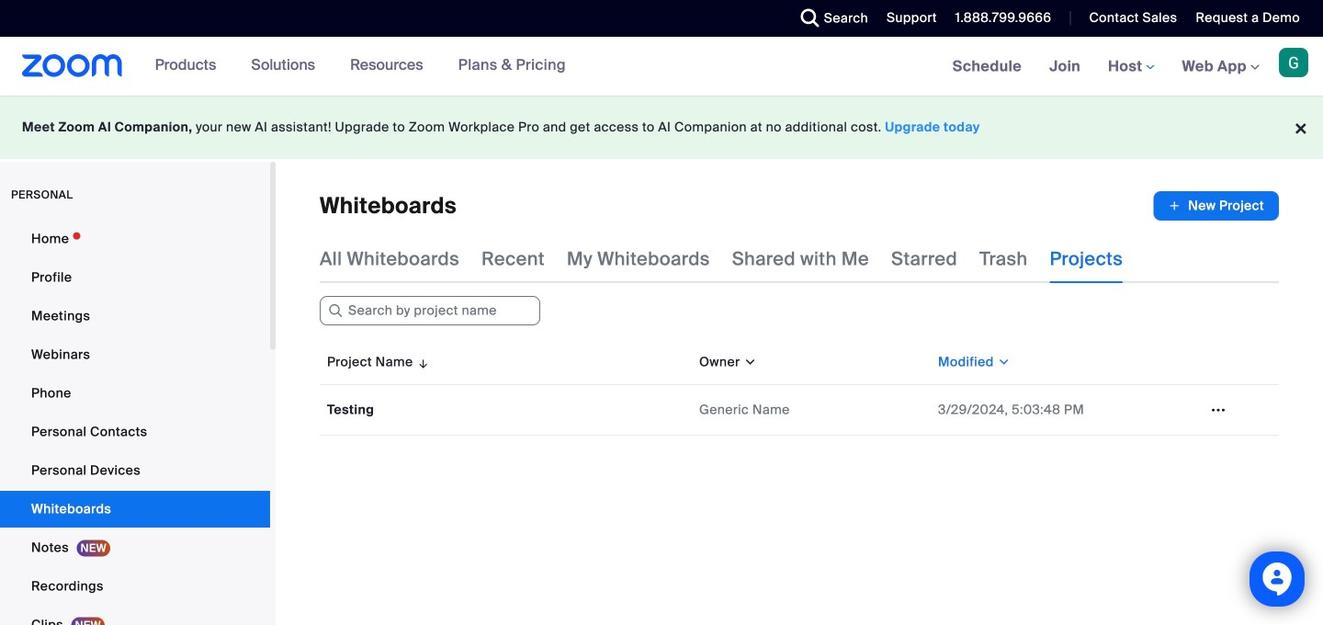 Task type: vqa. For each thing, say whether or not it's contained in the screenshot.
Personal Menu menu
yes



Task type: locate. For each thing, give the bounding box(es) containing it.
arrow down image
[[413, 351, 430, 373]]

footer
[[0, 96, 1324, 159]]

meetings navigation
[[939, 37, 1324, 97]]

profile picture image
[[1279, 48, 1309, 77]]

application
[[320, 340, 1279, 436]]

zoom logo image
[[22, 54, 123, 77]]

edit project image
[[1204, 402, 1234, 418]]

personal menu menu
[[0, 221, 270, 625]]

down image
[[740, 353, 757, 371]]

Search text field
[[320, 296, 540, 325]]

product information navigation
[[141, 37, 580, 96]]

banner
[[0, 37, 1324, 97]]

add image
[[1168, 197, 1181, 215]]



Task type: describe. For each thing, give the bounding box(es) containing it.
tabs of all whiteboard page tab list
[[320, 235, 1123, 283]]



